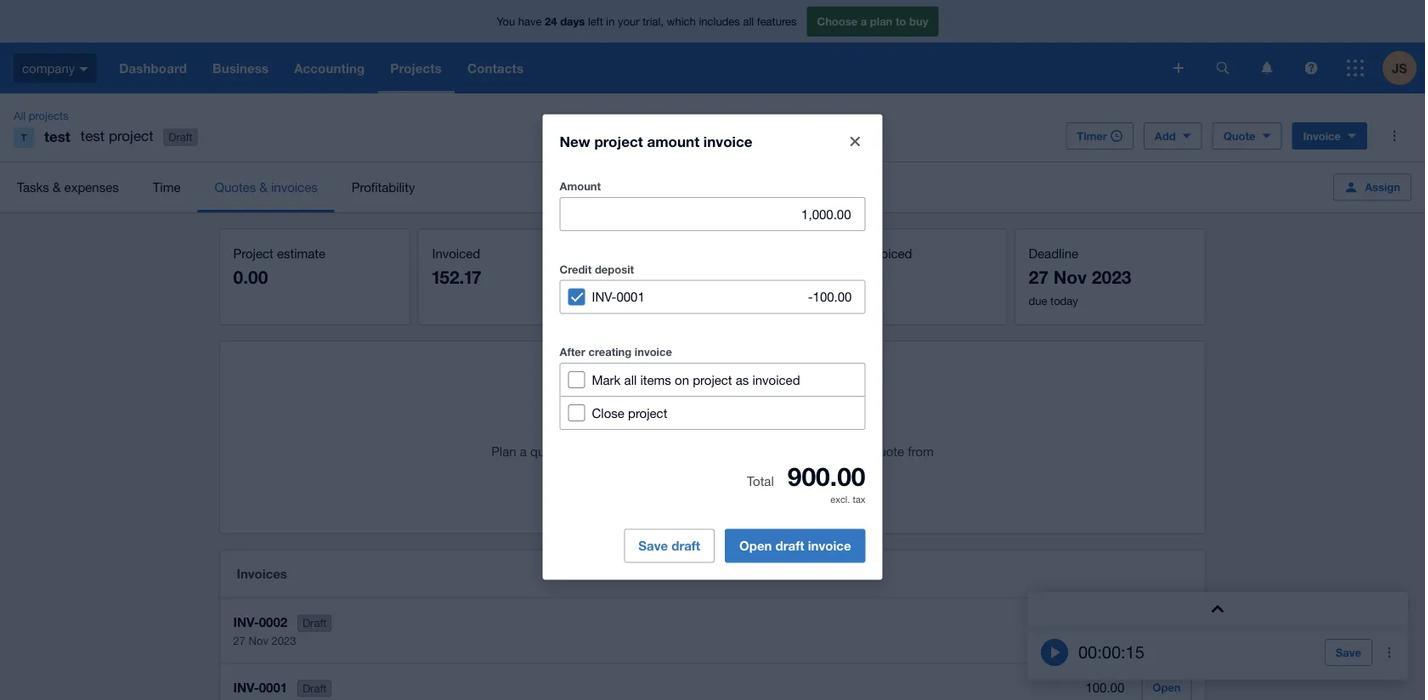 Task type: describe. For each thing, give the bounding box(es) containing it.
profitability
[[352, 180, 415, 195]]

items
[[641, 372, 671, 387]]

buy
[[910, 15, 929, 28]]

save draft button
[[624, 529, 715, 563]]

invoice
[[1304, 129, 1341, 142]]

choose
[[817, 15, 858, 28]]

2 quote from the left
[[872, 444, 905, 459]]

no
[[625, 418, 644, 435]]

excl.
[[831, 494, 850, 505]]

timer button
[[1066, 122, 1134, 150]]

project for new project amount invoice
[[595, 133, 643, 150]]

quotes & invoices link
[[198, 162, 335, 213]]

draft for save
[[672, 539, 701, 554]]

you
[[497, 15, 515, 28]]

tasks & expenses
[[17, 180, 119, 195]]

project up then
[[752, 418, 801, 435]]

1 horizontal spatial svg image
[[1262, 62, 1273, 74]]

0001 inside new project amount invoice dialog
[[617, 289, 645, 304]]

new project amount invoice dialog
[[543, 114, 883, 580]]

svg image inside company popup button
[[79, 67, 88, 71]]

from
[[908, 444, 934, 459]]

27 inside deadline 27 nov 2023 due today
[[1029, 267, 1049, 288]]

have
[[518, 15, 542, 28]]

1 horizontal spatial invoice
[[704, 133, 753, 150]]

projects
[[29, 109, 68, 122]]

days
[[560, 15, 585, 28]]

button
[[722, 465, 762, 479]]

this
[[723, 418, 748, 435]]

quotes
[[648, 418, 696, 435]]

inv-0002
[[233, 615, 287, 630]]

open link for inv-0001
[[1142, 675, 1192, 700]]

credit
[[560, 263, 592, 276]]

67.17
[[631, 267, 673, 288]]

close
[[592, 405, 625, 420]]

the
[[663, 465, 681, 479]]

to
[[896, 15, 907, 28]]

as
[[736, 372, 749, 387]]

quotes
[[215, 180, 256, 195]]

0 horizontal spatial 27
[[233, 635, 246, 648]]

0002
[[259, 615, 287, 630]]

plan
[[870, 15, 893, 28]]

test for test project
[[81, 128, 105, 144]]

open for 0001
[[1153, 681, 1181, 695]]

0 horizontal spatial svg image
[[1217, 62, 1230, 74]]

time link
[[136, 162, 198, 213]]

left
[[588, 15, 603, 28]]

nov inside deadline 27 nov 2023 due today
[[1054, 267, 1087, 288]]

open draft invoice button
[[725, 529, 866, 563]]

all projects link
[[7, 107, 75, 124]]

js banner
[[0, 0, 1426, 94]]

inv- for 100.00
[[233, 681, 259, 696]]

to
[[830, 246, 843, 261]]

0 vertical spatial draft
[[169, 131, 193, 144]]

quote
[[1224, 129, 1256, 142]]

estimated
[[676, 444, 732, 459]]

& for tasks
[[53, 180, 61, 195]]

invoiced inside to be invoiced 0.00
[[865, 246, 913, 261]]

project for close project
[[628, 405, 668, 420]]

or
[[661, 444, 672, 459]]

on
[[675, 372, 689, 387]]

by
[[567, 444, 581, 459]]

900.00
[[788, 461, 866, 491]]

js button
[[1383, 43, 1426, 94]]

1 horizontal spatial 100.00
[[1086, 681, 1125, 696]]

create
[[822, 444, 858, 459]]

invoiced 152.17
[[432, 246, 482, 288]]

close image
[[851, 136, 861, 147]]

deposit
[[595, 263, 634, 276]]

profitability link
[[335, 162, 432, 213]]

invoice for after creating invoice
[[635, 346, 672, 359]]

excl. tax
[[831, 494, 866, 505]]

time
[[153, 180, 181, 195]]

includes
[[699, 15, 740, 28]]

invoiced inside after creating invoice group
[[753, 372, 800, 387]]

new project amount invoice
[[560, 133, 753, 150]]

add
[[1155, 129, 1176, 142]]

deadline 27 nov 2023 due today
[[1029, 246, 1132, 307]]

save draft
[[639, 539, 701, 554]]

mark all items on project as invoiced
[[592, 372, 800, 387]]

plan a quote by adding tasks or estimated expenses then create a quote from the
[[491, 444, 934, 479]]

tasks
[[627, 444, 657, 459]]

js
[[1392, 60, 1408, 76]]

to be invoiced 0.00
[[830, 246, 913, 288]]

0.00 inside to be invoiced 0.00
[[830, 267, 865, 288]]

tasks
[[17, 180, 49, 195]]

save button
[[1325, 639, 1373, 666]]

for
[[700, 418, 719, 435]]

project
[[233, 246, 274, 261]]

0 horizontal spatial 2023
[[272, 635, 296, 648]]

trial,
[[643, 15, 664, 28]]

& for quotes
[[260, 180, 268, 195]]

due
[[1029, 294, 1048, 307]]

0 vertical spatial expenses
[[64, 180, 119, 195]]

total
[[747, 473, 774, 488]]

t
[[21, 132, 27, 143]]

tax
[[853, 494, 866, 505]]

invoice button
[[1293, 122, 1368, 150]]



Task type: locate. For each thing, give the bounding box(es) containing it.
test for test
[[44, 128, 70, 145]]

a left "plan"
[[861, 15, 867, 28]]

project estimate 0.00
[[233, 246, 326, 288]]

2 & from the left
[[260, 180, 268, 195]]

svg image up invoice
[[1305, 62, 1318, 74]]

0 horizontal spatial inv-0001
[[233, 681, 287, 696]]

1 horizontal spatial save
[[1336, 646, 1362, 659]]

invoice inside "button"
[[808, 539, 851, 554]]

1 horizontal spatial quote
[[872, 444, 905, 459]]

1 vertical spatial save
[[1336, 646, 1362, 659]]

1 horizontal spatial expenses
[[736, 444, 790, 459]]

open link right 52.17
[[1142, 609, 1192, 636]]

2023
[[1092, 267, 1132, 288], [272, 635, 296, 648]]

0 vertical spatial 0001
[[617, 289, 645, 304]]

& right quotes
[[260, 180, 268, 195]]

amount
[[647, 133, 700, 150]]

all left features
[[743, 15, 754, 28]]

tasks & expenses link
[[0, 162, 136, 213]]

nov up today
[[1054, 267, 1087, 288]]

0 horizontal spatial save
[[639, 539, 668, 554]]

0 horizontal spatial quote
[[530, 444, 563, 459]]

estimate
[[277, 246, 326, 261]]

plan
[[491, 444, 517, 459]]

creating
[[589, 346, 632, 359]]

open inside "button"
[[740, 539, 772, 554]]

0 vertical spatial 2023
[[1092, 267, 1132, 288]]

draft inside button
[[672, 539, 701, 554]]

deadline
[[1029, 246, 1079, 261]]

0 vertical spatial 27
[[1029, 267, 1049, 288]]

2 open link from the top
[[1142, 675, 1192, 700]]

0 horizontal spatial all
[[624, 372, 637, 387]]

0001 down 67.17
[[617, 289, 645, 304]]

0 horizontal spatial nov
[[249, 635, 269, 648]]

2 0.00 from the left
[[830, 267, 865, 288]]

24
[[545, 15, 557, 28]]

open draft invoice
[[740, 539, 851, 554]]

invoice up the items
[[635, 346, 672, 359]]

in
[[606, 15, 615, 28]]

credit deposit
[[560, 263, 634, 276]]

inv-
[[592, 289, 617, 304], [233, 615, 259, 630], [233, 681, 259, 696]]

your
[[618, 15, 640, 28]]

expenses up button
[[736, 444, 790, 459]]

invoiced right as at the bottom of page
[[753, 372, 800, 387]]

1 horizontal spatial 0.00
[[830, 267, 865, 288]]

27 nov 2023
[[233, 635, 296, 648]]

0.00 down be
[[830, 267, 865, 288]]

draft for inv-0002
[[303, 617, 327, 630]]

00:00:15
[[1079, 643, 1145, 663]]

a for you have
[[861, 15, 867, 28]]

invoice down excl.
[[808, 539, 851, 554]]

open link for inv-0002
[[1142, 609, 1192, 636]]

1 vertical spatial inv-0001
[[233, 681, 287, 696]]

all inside js banner
[[743, 15, 754, 28]]

add button
[[1144, 122, 1203, 150]]

& right tasks
[[53, 180, 61, 195]]

1 horizontal spatial &
[[260, 180, 268, 195]]

0 vertical spatial open link
[[1142, 609, 1192, 636]]

0 vertical spatial invoice
[[704, 133, 753, 150]]

svg image
[[1305, 62, 1318, 74], [1174, 63, 1184, 73], [79, 67, 88, 71]]

0 horizontal spatial 0.00
[[233, 267, 268, 288]]

0001 down the 27 nov 2023
[[259, 681, 287, 696]]

0 horizontal spatial &
[[53, 180, 61, 195]]

invoice
[[704, 133, 753, 150], [635, 346, 672, 359], [808, 539, 851, 554]]

svg image up add popup button
[[1174, 63, 1184, 73]]

0 vertical spatial inv-
[[592, 289, 617, 304]]

1 vertical spatial 2023
[[272, 635, 296, 648]]

a for no quotes for this project
[[520, 444, 527, 459]]

all right mark
[[624, 372, 637, 387]]

2 vertical spatial open
[[1153, 681, 1181, 695]]

27 down inv-0002
[[233, 635, 246, 648]]

nov
[[1054, 267, 1087, 288], [249, 635, 269, 648]]

timer
[[1077, 129, 1108, 142]]

0 vertical spatial save
[[639, 539, 668, 554]]

svg image
[[1347, 60, 1364, 77], [1217, 62, 1230, 74], [1262, 62, 1273, 74]]

invoiced
[[865, 246, 913, 261], [753, 372, 800, 387]]

2 horizontal spatial svg image
[[1347, 60, 1364, 77]]

0 vertical spatial all
[[743, 15, 754, 28]]

0 horizontal spatial invoiced
[[753, 372, 800, 387]]

expenses inside plan a quote by adding tasks or estimated expenses then create a quote from the
[[736, 444, 790, 459]]

1 test from the left
[[44, 128, 70, 145]]

inv- up the 27 nov 2023
[[233, 615, 259, 630]]

0.00 inside the project estimate 0.00
[[233, 267, 268, 288]]

project right the new
[[595, 133, 643, 150]]

1 horizontal spatial inv-0001
[[592, 289, 645, 304]]

1 horizontal spatial all
[[743, 15, 754, 28]]

2023 inside deadline 27 nov 2023 due today
[[1092, 267, 1132, 288]]

27 up due
[[1029, 267, 1049, 288]]

1 horizontal spatial 27
[[1029, 267, 1049, 288]]

0.00 field
[[561, 198, 865, 230]]

open for 0002
[[1153, 616, 1181, 629]]

1 horizontal spatial test
[[81, 128, 105, 144]]

project left as at the bottom of page
[[693, 372, 732, 387]]

2 vertical spatial invoice
[[808, 539, 851, 554]]

-100.00
[[808, 289, 852, 304]]

1 0.00 from the left
[[233, 267, 268, 288]]

1 vertical spatial inv-
[[233, 615, 259, 630]]

svg image left the js
[[1347, 60, 1364, 77]]

1 quote from the left
[[530, 444, 563, 459]]

quote left from
[[872, 444, 905, 459]]

inv-0001
[[592, 289, 645, 304], [233, 681, 287, 696]]

0 horizontal spatial 0001
[[259, 681, 287, 696]]

start timer image
[[1041, 639, 1069, 666]]

choose a plan to buy
[[817, 15, 929, 28]]

a inside js banner
[[861, 15, 867, 28]]

quote button
[[1213, 122, 1282, 150]]

save
[[639, 539, 668, 554], [1336, 646, 1362, 659]]

save inside button
[[1336, 646, 1362, 659]]

&
[[53, 180, 61, 195], [260, 180, 268, 195]]

svg image up quote popup button
[[1262, 62, 1273, 74]]

inv- down credit deposit
[[592, 289, 617, 304]]

project
[[109, 128, 153, 144], [595, 133, 643, 150], [693, 372, 732, 387], [628, 405, 668, 420], [752, 418, 801, 435]]

2 vertical spatial inv-
[[233, 681, 259, 696]]

save inside button
[[639, 539, 668, 554]]

test up tasks & expenses
[[81, 128, 105, 144]]

all
[[743, 15, 754, 28], [624, 372, 637, 387]]

draft
[[169, 131, 193, 144], [303, 617, 327, 630], [303, 682, 327, 695]]

expenses down test project
[[64, 180, 119, 195]]

project down the items
[[628, 405, 668, 420]]

1 vertical spatial 0001
[[259, 681, 287, 696]]

1 vertical spatial 100.00
[[1086, 681, 1125, 696]]

features
[[757, 15, 797, 28]]

draft for open
[[776, 539, 805, 554]]

1 draft from the left
[[672, 539, 701, 554]]

1 vertical spatial invoice
[[635, 346, 672, 359]]

1 horizontal spatial invoiced
[[865, 246, 913, 261]]

1 horizontal spatial draft
[[776, 539, 805, 554]]

0 horizontal spatial draft
[[672, 539, 701, 554]]

invoice for open draft invoice
[[808, 539, 851, 554]]

draft inside "button"
[[776, 539, 805, 554]]

1 horizontal spatial 2023
[[1092, 267, 1132, 288]]

1 horizontal spatial nov
[[1054, 267, 1087, 288]]

invoice right amount
[[704, 133, 753, 150]]

svg image up quote at the top right
[[1217, 62, 1230, 74]]

svg image right 'company'
[[79, 67, 88, 71]]

all projects
[[14, 109, 68, 122]]

open link down 00:00:15 in the right bottom of the page
[[1142, 675, 1192, 700]]

-
[[808, 289, 813, 304]]

0 vertical spatial nov
[[1054, 267, 1087, 288]]

quote
[[530, 444, 563, 459], [872, 444, 905, 459]]

a right "create"
[[861, 444, 868, 459]]

1 vertical spatial 27
[[233, 635, 246, 648]]

52.17
[[1093, 615, 1125, 630]]

inv- inside new project amount invoice dialog
[[592, 289, 617, 304]]

0.00 down project
[[233, 267, 268, 288]]

2 horizontal spatial svg image
[[1305, 62, 1318, 74]]

no quotes for this project
[[625, 418, 801, 435]]

1 vertical spatial open
[[1153, 616, 1181, 629]]

1 vertical spatial nov
[[249, 635, 269, 648]]

0 horizontal spatial expenses
[[64, 180, 119, 195]]

2 draft from the left
[[776, 539, 805, 554]]

assign
[[1365, 181, 1401, 194]]

nov down inv-0002
[[249, 635, 269, 648]]

1 & from the left
[[53, 180, 61, 195]]

inv-0001 down deposit
[[592, 289, 645, 304]]

after
[[560, 346, 586, 359]]

2 horizontal spatial invoice
[[808, 539, 851, 554]]

inv-0001 inside new project amount invoice dialog
[[592, 289, 645, 304]]

2 vertical spatial draft
[[303, 682, 327, 695]]

open link
[[1142, 609, 1192, 636], [1142, 675, 1192, 700]]

close button
[[839, 124, 873, 158]]

save for save
[[1336, 646, 1362, 659]]

company button
[[0, 43, 106, 94]]

company
[[22, 61, 75, 75]]

100.00 down to
[[813, 289, 852, 304]]

0 horizontal spatial test
[[44, 128, 70, 145]]

today
[[1051, 294, 1079, 307]]

project for test project
[[109, 128, 153, 144]]

100.00 down 00:00:15 in the right bottom of the page
[[1086, 681, 1125, 696]]

inv- for 52.17
[[233, 615, 259, 630]]

adding
[[584, 444, 624, 459]]

0 horizontal spatial invoice
[[635, 346, 672, 359]]

expenses
[[64, 180, 119, 195], [736, 444, 790, 459]]

draft
[[672, 539, 701, 554], [776, 539, 805, 554]]

1 vertical spatial open link
[[1142, 675, 1192, 700]]

0 horizontal spatial svg image
[[79, 67, 88, 71]]

0 vertical spatial open
[[740, 539, 772, 554]]

all inside after creating invoice group
[[624, 372, 637, 387]]

close project
[[592, 405, 668, 420]]

0 vertical spatial 100.00
[[813, 289, 852, 304]]

a right plan
[[520, 444, 527, 459]]

after creating invoice
[[560, 346, 672, 359]]

project up time at the left top
[[109, 128, 153, 144]]

a
[[861, 15, 867, 28], [520, 444, 527, 459], [861, 444, 868, 459]]

inv-0001 down the 27 nov 2023
[[233, 681, 287, 696]]

draft for inv-0001
[[303, 682, 327, 695]]

amount
[[560, 180, 601, 193]]

1 horizontal spatial 0001
[[617, 289, 645, 304]]

1 vertical spatial expenses
[[736, 444, 790, 459]]

0 vertical spatial invoiced
[[865, 246, 913, 261]]

test project
[[81, 128, 153, 144]]

quote left the by on the left bottom of the page
[[530, 444, 563, 459]]

0 vertical spatial inv-0001
[[592, 289, 645, 304]]

1 horizontal spatial svg image
[[1174, 63, 1184, 73]]

0.00
[[233, 267, 268, 288], [830, 267, 865, 288]]

test down projects
[[44, 128, 70, 145]]

0 horizontal spatial 100.00
[[813, 289, 852, 304]]

new
[[560, 133, 591, 150]]

invoiced right be
[[865, 246, 913, 261]]

invoices
[[237, 567, 287, 582]]

save for save draft
[[639, 539, 668, 554]]

invoiced
[[432, 246, 480, 261]]

27
[[1029, 267, 1049, 288], [233, 635, 246, 648]]

1 vertical spatial invoiced
[[753, 372, 800, 387]]

mark
[[592, 372, 621, 387]]

you have 24 days left in your trial, which includes all features
[[497, 15, 797, 28]]

invoices
[[271, 180, 318, 195]]

inv- down the 27 nov 2023
[[233, 681, 259, 696]]

after creating invoice group
[[560, 363, 866, 430]]

1 open link from the top
[[1142, 609, 1192, 636]]

quotes & invoices
[[215, 180, 318, 195]]

2 test from the left
[[81, 128, 105, 144]]

1 vertical spatial draft
[[303, 617, 327, 630]]

1 vertical spatial all
[[624, 372, 637, 387]]

100.00 inside new project amount invoice dialog
[[813, 289, 852, 304]]

then
[[794, 444, 819, 459]]



Task type: vqa. For each thing, say whether or not it's contained in the screenshot.
Delivery address's USA
no



